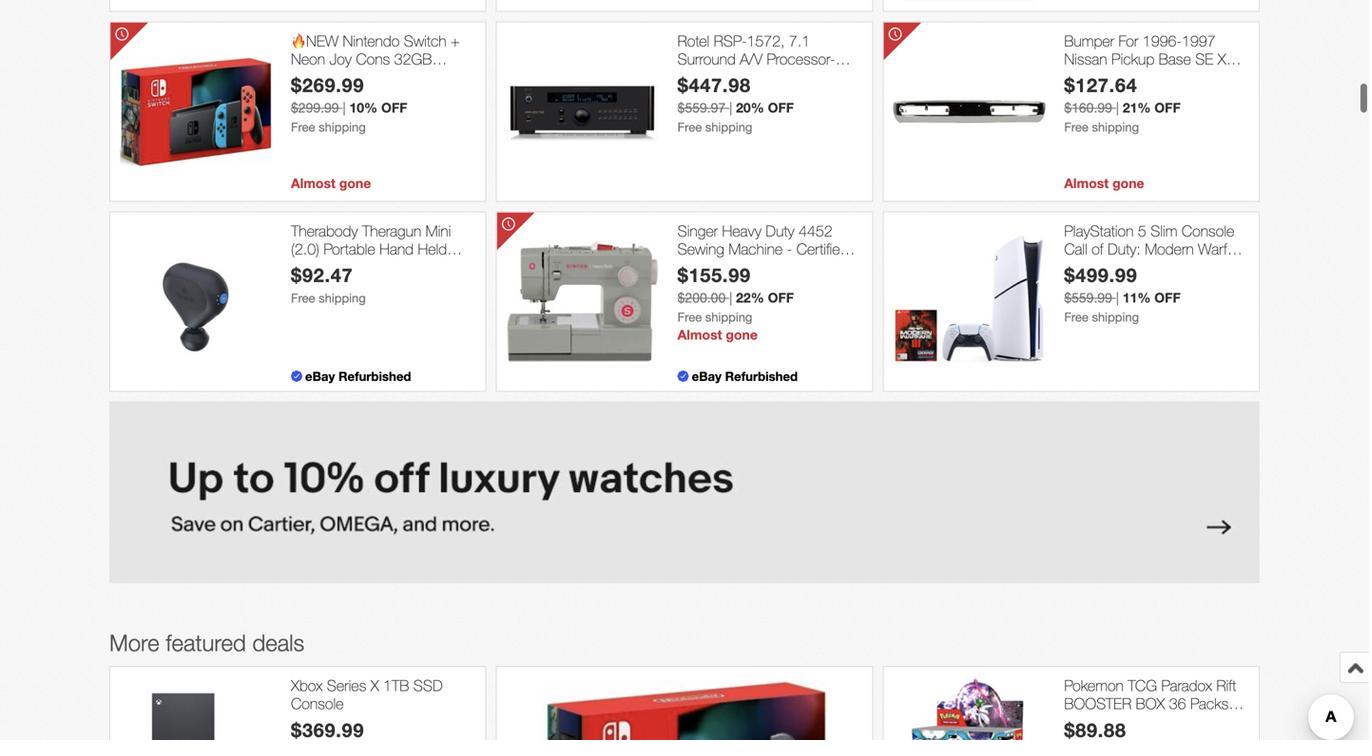 Task type: locate. For each thing, give the bounding box(es) containing it.
1 horizontal spatial almost
[[678, 327, 722, 343]]

shipping down 10% on the top left
[[319, 120, 366, 135]]

refurbished
[[678, 258, 753, 276], [338, 369, 411, 384], [725, 369, 798, 384]]

gone up the 5
[[1112, 175, 1144, 191]]

off inside the $447.98 $559.97 | 20% off free shipping
[[768, 100, 794, 116]]

held
[[418, 240, 447, 258]]

| left 10% on the top left
[[343, 100, 346, 116]]

good)
[[291, 277, 331, 295]]

free inside $269.99 $299.99 | 10% off free shipping
[[291, 120, 315, 135]]

off inside $127.64 $160.99 | 21% off free shipping
[[1154, 100, 1181, 116]]

1 horizontal spatial ebay
[[692, 369, 722, 384]]

console up the warfare
[[1182, 222, 1234, 240]]

0 horizontal spatial gone
[[339, 175, 371, 191]]

| left 11%
[[1116, 290, 1119, 306]]

playstation 5 slim console call of duty: modern warfare iii bundle link
[[1064, 222, 1249, 276]]

(very
[[424, 258, 454, 276]]

| inside $155.99 $200.00 | 22% off free shipping almost gone
[[729, 290, 732, 306]]

processor-
[[767, 50, 835, 68]]

off inside $499.99 $559.99 | 11% off free shipping
[[1154, 290, 1181, 306]]

-
[[787, 240, 792, 258]]

almost gone up therabody
[[291, 175, 371, 191]]

| inside $269.99 $299.99 | 10% off free shipping
[[343, 100, 346, 116]]

iii
[[1064, 258, 1072, 276]]

free down $559.99
[[1064, 310, 1088, 325]]

almost up therabody
[[291, 175, 336, 191]]

sewing
[[678, 240, 724, 258]]

2 horizontal spatial almost
[[1064, 175, 1109, 191]]

almost
[[291, 175, 336, 191], [1064, 175, 1109, 191], [678, 327, 722, 343]]

base
[[1159, 50, 1191, 68]]

more featured deals
[[109, 630, 304, 656]]

shipping inside $127.64 $160.99 | 21% off free shipping
[[1092, 120, 1139, 135]]

gaming
[[291, 68, 341, 86]]

$559.97
[[678, 100, 726, 116]]

0 horizontal spatial almost
[[291, 175, 336, 191]]

rotel
[[678, 32, 709, 50]]

bumper for 1996-1997 nissan pickup base se xe front steel chrome f20123b900
[[1064, 32, 1235, 104]]

2 horizontal spatial gone
[[1112, 175, 1144, 191]]

1 horizontal spatial almost gone
[[1064, 175, 1144, 191]]

stock
[[786, 68, 822, 86]]

ssd
[[413, 677, 443, 695]]

shipping down 20%
[[705, 120, 752, 135]]

machine
[[729, 240, 783, 258]]

almost gone
[[291, 175, 371, 191], [1064, 175, 1144, 191]]

gone up therabody
[[339, 175, 371, 191]]

xbox
[[291, 677, 323, 695]]

off right 21% at the top right
[[1154, 100, 1181, 116]]

$299.99
[[291, 100, 339, 116]]

new
[[1112, 713, 1141, 731]]

ebay down $155.99 $200.00 | 22% off free shipping almost gone
[[692, 369, 722, 384]]

| for $127.64
[[1116, 100, 1119, 116]]

| inside $499.99 $559.99 | 11% off free shipping
[[1116, 290, 1119, 306]]

ebay down good)
[[305, 369, 335, 384]]

off for $127.64
[[1154, 100, 1181, 116]]

free inside the $447.98 $559.97 | 20% off free shipping
[[678, 120, 702, 135]]

heavy
[[722, 222, 762, 240]]

free down $160.99 at the top right of page
[[1064, 120, 1088, 135]]

portable
[[324, 240, 375, 258]]

free down $200.00
[[678, 310, 702, 325]]

more
[[109, 630, 159, 656]]

$447.98 $559.97 | 20% off free shipping
[[678, 74, 794, 135]]

of
[[1092, 240, 1103, 258]]

shipping for $499.99
[[1092, 310, 1139, 325]]

1 horizontal spatial gone
[[726, 327, 758, 343]]

playstation 5 slim console call of duty: modern warfare iii bundle
[[1064, 222, 1247, 276]]

1 almost gone from the left
[[291, 175, 371, 191]]

2 almost gone from the left
[[1064, 175, 1144, 191]]

switch
[[404, 32, 446, 50]]

2-
[[449, 68, 463, 86]]

| left 21% at the top right
[[1116, 100, 1119, 116]]

modern
[[1145, 240, 1194, 258]]

| left '22%' on the right of the page
[[729, 290, 732, 306]]

4452
[[799, 222, 833, 240]]

0 vertical spatial console
[[345, 68, 397, 86]]

5
[[1138, 222, 1146, 240]]

shipping inside $499.99 $559.99 | 11% off free shipping
[[1092, 310, 1139, 325]]

off right '22%' on the right of the page
[[768, 290, 794, 306]]

rotel rsp-1572, 7.1 surround a/v processor- 1080p-new-old stock link
[[678, 32, 863, 86]]

shipping
[[319, 120, 366, 135], [705, 120, 752, 135], [1092, 120, 1139, 135], [319, 291, 366, 306], [705, 310, 752, 325], [1092, 310, 1139, 325]]

shipping for $127.64
[[1092, 120, 1139, 135]]

$127.64
[[1064, 74, 1138, 97]]

a/v
[[740, 50, 762, 68]]

f20123b900
[[1064, 86, 1149, 104]]

1 horizontal spatial console
[[345, 68, 397, 86]]

almost gone up playstation
[[1064, 175, 1144, 191]]

| inside $127.64 $160.99 | 21% off free shipping
[[1116, 100, 1119, 116]]

off right 10% on the top left
[[381, 100, 407, 116]]

shipping inside $155.99 $200.00 | 22% off free shipping almost gone
[[705, 310, 752, 325]]

20%
[[736, 100, 764, 116]]

2 vertical spatial console
[[291, 695, 344, 713]]

off inside $269.99 $299.99 | 10% off free shipping
[[381, 100, 407, 116]]

box
[[1136, 695, 1165, 713]]

playstation
[[1064, 222, 1134, 240]]

mini
[[426, 222, 451, 240]]

shipping down '22%' on the right of the page
[[705, 310, 752, 325]]

$92.47 free shipping
[[291, 264, 366, 306]]

free down $299.99
[[291, 120, 315, 135]]

$447.98
[[678, 74, 751, 97]]

0 horizontal spatial console
[[291, 695, 344, 713]]

x
[[371, 677, 379, 695]]

console inside 🔥new nintendo switch + neon joy cons 32gb gaming console +free 2- day shipping🔥
[[345, 68, 397, 86]]

| left 20%
[[729, 100, 732, 116]]

off for $499.99
[[1154, 290, 1181, 306]]

off right 11%
[[1154, 290, 1181, 306]]

off right 20%
[[768, 100, 794, 116]]

almost down $200.00
[[678, 327, 722, 343]]

shipping down $92.47
[[319, 291, 366, 306]]

2 horizontal spatial console
[[1182, 222, 1234, 240]]

pokemon tcg paradox rift booster box 36 packs sealed new link
[[1064, 677, 1249, 731]]

almost inside $155.99 $200.00 | 22% off free shipping almost gone
[[678, 327, 722, 343]]

| inside the $447.98 $559.97 | 20% off free shipping
[[729, 100, 732, 116]]

1 horizontal spatial ebay refurbished
[[692, 369, 798, 384]]

off inside $155.99 $200.00 | 22% off free shipping almost gone
[[768, 290, 794, 306]]

singer
[[678, 222, 718, 240]]

ebay refurbished
[[305, 369, 411, 384], [692, 369, 798, 384]]

$559.99
[[1064, 290, 1112, 306]]

gone inside $155.99 $200.00 | 22% off free shipping almost gone
[[726, 327, 758, 343]]

0 horizontal spatial ebay
[[305, 369, 335, 384]]

almost up playstation
[[1064, 175, 1109, 191]]

free inside $499.99 $559.99 | 11% off free shipping
[[1064, 310, 1088, 325]]

console inside "xbox series x 1tb ssd console"
[[291, 695, 344, 713]]

1572,
[[747, 32, 785, 50]]

shipping for $447.98
[[705, 120, 752, 135]]

gone
[[339, 175, 371, 191], [1112, 175, 1144, 191], [726, 327, 758, 343]]

shipping down 21% at the top right
[[1092, 120, 1139, 135]]

0 horizontal spatial ebay refurbished
[[305, 369, 411, 384]]

free inside the $92.47 free shipping
[[291, 291, 315, 306]]

shipping for $269.99
[[319, 120, 366, 135]]

shipping inside the $447.98 $559.97 | 20% off free shipping
[[705, 120, 752, 135]]

shipping down 11%
[[1092, 310, 1139, 325]]

console down xbox
[[291, 695, 344, 713]]

free for $127.64
[[1064, 120, 1088, 135]]

free down $559.97
[[678, 120, 702, 135]]

free inside $127.64 $160.99 | 21% off free shipping
[[1064, 120, 1088, 135]]

off
[[381, 100, 407, 116], [768, 100, 794, 116], [1154, 100, 1181, 116], [768, 290, 794, 306], [1154, 290, 1181, 306]]

almost for $269.99
[[291, 175, 336, 191]]

1 vertical spatial console
[[1182, 222, 1234, 240]]

0 horizontal spatial almost gone
[[291, 175, 371, 191]]

bumper
[[1064, 32, 1114, 50]]

free down $92.47
[[291, 291, 315, 306]]

free inside $155.99 $200.00 | 22% off free shipping almost gone
[[678, 310, 702, 325]]

hand
[[379, 240, 414, 258]]

$499.99
[[1064, 264, 1138, 287]]

shipping inside $269.99 $299.99 | 10% off free shipping
[[319, 120, 366, 135]]

gone down '22%' on the right of the page
[[726, 327, 758, 343]]

🔥new nintendo switch + neon joy cons 32gb gaming console +free 2- day shipping🔥 link
[[291, 32, 476, 104]]

free
[[291, 120, 315, 135], [678, 120, 702, 135], [1064, 120, 1088, 135], [291, 291, 315, 306], [678, 310, 702, 325], [1064, 310, 1088, 325]]

steel
[[1100, 68, 1132, 86]]

pokemon tcg paradox rift booster box 36 packs sealed new
[[1064, 677, 1236, 731]]

rsp-
[[714, 32, 747, 50]]

pokemon
[[1064, 677, 1124, 695]]

36
[[1169, 695, 1186, 713]]

xbox series x 1tb ssd console
[[291, 677, 443, 713]]

console down cons
[[345, 68, 397, 86]]

old
[[760, 68, 782, 86]]

| for $155.99
[[729, 290, 732, 306]]



Task type: vqa. For each thing, say whether or not it's contained in the screenshot.
selling to the bottom
no



Task type: describe. For each thing, give the bounding box(es) containing it.
7.1
[[789, 32, 810, 50]]

therabody theragun mini (2.0) portable hand held massage gun black (very good)
[[291, 222, 454, 295]]

free for $447.98
[[678, 120, 702, 135]]

$269.99
[[291, 74, 364, 97]]

gone for $269.99
[[339, 175, 371, 191]]

11%
[[1123, 290, 1151, 306]]

shipping for $155.99
[[705, 310, 752, 325]]

certified
[[796, 240, 848, 258]]

free for $269.99
[[291, 120, 315, 135]]

off for $269.99
[[381, 100, 407, 116]]

$160.99
[[1064, 100, 1112, 116]]

packs
[[1190, 695, 1229, 713]]

pickup
[[1111, 50, 1154, 68]]

tcg
[[1128, 677, 1157, 695]]

black
[[385, 258, 419, 276]]

shipping🔥
[[320, 86, 390, 104]]

1tb
[[383, 677, 409, 695]]

rift
[[1216, 677, 1236, 695]]

duty
[[766, 222, 794, 240]]

booster
[[1064, 695, 1132, 713]]

for
[[1119, 32, 1138, 50]]

10%
[[349, 100, 378, 116]]

🔥new nintendo switch + neon joy cons 32gb gaming console +free 2- day shipping🔥
[[291, 32, 463, 104]]

singer heavy duty 4452 sewing machine - certified refurbished
[[678, 222, 848, 276]]

almost for $127.64
[[1064, 175, 1109, 191]]

(2.0)
[[291, 240, 319, 258]]

cons
[[356, 50, 390, 68]]

theragun
[[362, 222, 421, 240]]

neon
[[291, 50, 325, 68]]

gun
[[353, 258, 380, 276]]

duty:
[[1108, 240, 1141, 258]]

xe
[[1218, 50, 1235, 68]]

free for $155.99
[[678, 310, 702, 325]]

new-
[[725, 68, 760, 86]]

$155.99
[[678, 264, 751, 287]]

+
[[451, 32, 460, 50]]

22%
[[736, 290, 764, 306]]

therabody
[[291, 222, 358, 240]]

bundle
[[1076, 258, 1120, 276]]

+free
[[402, 68, 445, 86]]

| for $499.99
[[1116, 290, 1119, 306]]

1 ebay from the left
[[305, 369, 335, 384]]

$92.47
[[291, 264, 353, 287]]

se
[[1195, 50, 1213, 68]]

$269.99 $299.99 | 10% off free shipping
[[291, 74, 407, 135]]

shipping inside the $92.47 free shipping
[[319, 291, 366, 306]]

almost gone for $269.99
[[291, 175, 371, 191]]

| for $269.99
[[343, 100, 346, 116]]

call
[[1064, 240, 1087, 258]]

massage
[[291, 258, 349, 276]]

console inside the playstation 5 slim console call of duty: modern warfare iii bundle
[[1182, 222, 1234, 240]]

off for $155.99
[[768, 290, 794, 306]]

32gb
[[394, 50, 432, 68]]

front
[[1064, 68, 1096, 86]]

bumper for 1996-1997 nissan pickup base se xe front steel chrome f20123b900 link
[[1064, 32, 1249, 104]]

$499.99 $559.99 | 11% off free shipping
[[1064, 264, 1181, 325]]

up to 10% off luxury watches save on carter, omega, and more. image
[[109, 402, 1260, 584]]

xbox series x 1tb ssd console link
[[291, 677, 476, 713]]

1996-
[[1143, 32, 1182, 50]]

🔥new
[[291, 32, 338, 50]]

1 ebay refurbished from the left
[[305, 369, 411, 384]]

warfare
[[1198, 240, 1247, 258]]

refurbished inside singer heavy duty 4452 sewing machine - certified refurbished
[[678, 258, 753, 276]]

2 ebay from the left
[[692, 369, 722, 384]]

sealed
[[1064, 713, 1108, 731]]

1080p-
[[678, 68, 725, 86]]

21%
[[1123, 100, 1151, 116]]

featured
[[166, 630, 246, 656]]

free for $499.99
[[1064, 310, 1088, 325]]

nintendo
[[343, 32, 400, 50]]

2 ebay refurbished from the left
[[692, 369, 798, 384]]

$127.64 $160.99 | 21% off free shipping
[[1064, 74, 1181, 135]]

joy
[[329, 50, 352, 68]]

gone for $127.64
[[1112, 175, 1144, 191]]

slim
[[1151, 222, 1177, 240]]

rotel rsp-1572, 7.1 surround a/v processor- 1080p-new-old stock
[[678, 32, 835, 86]]

$200.00
[[678, 290, 726, 306]]

almost gone for $127.64
[[1064, 175, 1144, 191]]

deals
[[252, 630, 304, 656]]

| for $447.98
[[729, 100, 732, 116]]

therabody theragun mini (2.0) portable hand held massage gun black (very good) link
[[291, 222, 476, 295]]

nissan
[[1064, 50, 1107, 68]]

off for $447.98
[[768, 100, 794, 116]]



